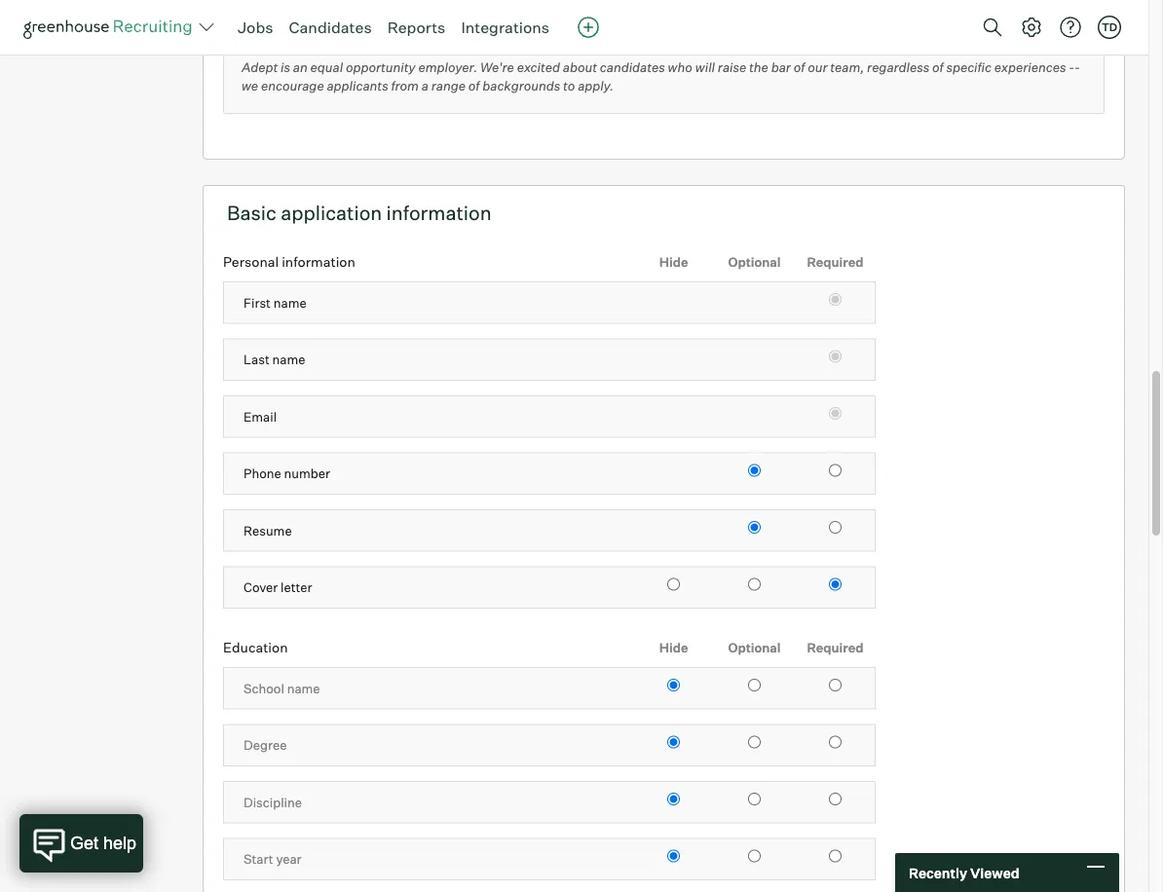 Task type: locate. For each thing, give the bounding box(es) containing it.
backgrounds
[[483, 78, 561, 94]]

None radio
[[829, 351, 842, 363], [829, 408, 842, 420], [748, 465, 761, 477], [748, 522, 761, 534], [748, 579, 761, 591], [668, 679, 680, 692], [748, 679, 761, 692], [829, 679, 842, 692], [668, 736, 680, 749], [748, 736, 761, 749], [668, 851, 680, 863], [829, 851, 842, 863], [829, 351, 842, 363], [829, 408, 842, 420], [748, 465, 761, 477], [748, 522, 761, 534], [748, 579, 761, 591], [668, 679, 680, 692], [748, 679, 761, 692], [829, 679, 842, 692], [668, 736, 680, 749], [748, 736, 761, 749], [668, 851, 680, 863], [829, 851, 842, 863]]

name right 'school'
[[287, 681, 320, 697]]

2 vertical spatial name
[[287, 681, 320, 697]]

0 vertical spatial information
[[387, 201, 492, 225]]

2 required from the top
[[808, 640, 864, 656]]

bar
[[772, 59, 791, 75]]

of right bar
[[794, 59, 805, 75]]

of left specific
[[933, 59, 944, 75]]

1 optional from the top
[[729, 254, 781, 270]]

start
[[244, 852, 273, 868]]

jobs link
[[238, 18, 273, 37]]

from
[[391, 78, 419, 94]]

name right first
[[274, 295, 307, 311]]

required
[[808, 254, 864, 270], [808, 640, 864, 656]]

greenhouse recruiting image
[[23, 16, 199, 39]]

0 vertical spatial name
[[274, 295, 307, 311]]

1 horizontal spatial information
[[387, 201, 492, 225]]

reports
[[388, 18, 446, 37]]

email
[[244, 409, 277, 425]]

team,
[[831, 59, 865, 75]]

who
[[668, 59, 693, 75]]

degree
[[244, 738, 287, 754]]

opportunity
[[346, 59, 416, 75]]

the
[[749, 59, 769, 75]]

optional
[[729, 254, 781, 270], [729, 640, 781, 656]]

information
[[387, 201, 492, 225], [282, 254, 356, 271]]

equal
[[310, 59, 343, 75]]

1 required from the top
[[808, 254, 864, 270]]

to
[[563, 78, 575, 94]]

cover
[[244, 580, 278, 596]]

None radio
[[829, 294, 842, 306], [829, 465, 842, 477], [829, 522, 842, 534], [668, 579, 680, 591], [829, 579, 842, 591], [829, 736, 842, 749], [668, 794, 680, 806], [748, 794, 761, 806], [829, 794, 842, 806], [748, 851, 761, 863], [829, 294, 842, 306], [829, 465, 842, 477], [829, 522, 842, 534], [668, 579, 680, 591], [829, 579, 842, 591], [829, 736, 842, 749], [668, 794, 680, 806], [748, 794, 761, 806], [829, 794, 842, 806], [748, 851, 761, 863]]

about
[[563, 59, 597, 75]]

cover letter
[[244, 580, 312, 596]]

viewed
[[971, 865, 1020, 882]]

integrations link
[[461, 18, 550, 37]]

adept is an equal opportunity employer. we're excited about candidates who will raise the bar of our team, regardless of specific experiences -- we encourage applicants from a range of backgrounds to apply.
[[242, 59, 1081, 94]]

name for school name
[[287, 681, 320, 697]]

first
[[244, 295, 271, 311]]

phone number
[[244, 466, 330, 482]]

0 horizontal spatial of
[[469, 78, 480, 94]]

specific
[[947, 59, 992, 75]]

1 vertical spatial hide
[[659, 640, 688, 656]]

0 vertical spatial optional
[[729, 254, 781, 270]]

excited
[[517, 59, 560, 75]]

optional for personal information
[[729, 254, 781, 270]]

1 - from the left
[[1069, 59, 1075, 75]]

td button
[[1098, 16, 1122, 39]]

education
[[223, 640, 288, 657]]

employer.
[[419, 59, 478, 75]]

1 hide from the top
[[659, 254, 688, 270]]

of
[[794, 59, 805, 75], [933, 59, 944, 75], [469, 78, 480, 94]]

we're
[[480, 59, 514, 75]]

0 vertical spatial required
[[808, 254, 864, 270]]

personal information
[[223, 254, 356, 271]]

1 vertical spatial name
[[272, 352, 306, 368]]

name for first name
[[274, 295, 307, 311]]

name right last
[[272, 352, 306, 368]]

search image
[[981, 16, 1005, 39]]

1 vertical spatial information
[[282, 254, 356, 271]]

1 vertical spatial optional
[[729, 640, 781, 656]]

of right range
[[469, 78, 480, 94]]

1 vertical spatial required
[[808, 640, 864, 656]]

required for education
[[808, 640, 864, 656]]

school
[[244, 681, 284, 697]]

integrations
[[461, 18, 550, 37]]

0 vertical spatial hide
[[659, 254, 688, 270]]

0 horizontal spatial information
[[282, 254, 356, 271]]

-
[[1069, 59, 1075, 75], [1075, 59, 1081, 75]]

optional for education
[[729, 640, 781, 656]]

last
[[244, 352, 270, 368]]

1 horizontal spatial of
[[794, 59, 805, 75]]

hide
[[659, 254, 688, 270], [659, 640, 688, 656]]

our
[[808, 59, 828, 75]]

name
[[274, 295, 307, 311], [272, 352, 306, 368], [287, 681, 320, 697]]

2 optional from the top
[[729, 640, 781, 656]]

jobs
[[238, 18, 273, 37]]

2 hide from the top
[[659, 640, 688, 656]]



Task type: describe. For each thing, give the bounding box(es) containing it.
year
[[276, 852, 302, 868]]

2 - from the left
[[1075, 59, 1081, 75]]

basic application information
[[227, 201, 492, 225]]

resume
[[244, 523, 292, 539]]

applicants
[[327, 78, 388, 94]]

recently viewed
[[909, 865, 1020, 882]]

2 horizontal spatial of
[[933, 59, 944, 75]]

last name
[[244, 352, 306, 368]]

start year
[[244, 852, 302, 868]]

name for last name
[[272, 352, 306, 368]]

first name
[[244, 295, 307, 311]]

basic
[[227, 201, 277, 225]]

range
[[431, 78, 466, 94]]

apply.
[[578, 78, 614, 94]]

letter
[[281, 580, 312, 596]]

application
[[281, 201, 382, 225]]

discipline
[[244, 795, 302, 811]]

is
[[281, 59, 290, 75]]

hide for personal information
[[659, 254, 688, 270]]

school name
[[244, 681, 320, 697]]

recently
[[909, 865, 968, 882]]

we
[[242, 78, 258, 94]]

candidates
[[600, 59, 665, 75]]

phone
[[244, 466, 281, 482]]

td button
[[1094, 12, 1126, 43]]

a
[[422, 78, 429, 94]]

candidates
[[289, 18, 372, 37]]

td
[[1102, 20, 1118, 34]]

an
[[293, 59, 308, 75]]

will
[[696, 59, 715, 75]]

required for personal information
[[808, 254, 864, 270]]

regardless
[[867, 59, 930, 75]]

adept
[[242, 59, 278, 75]]

encourage
[[261, 78, 324, 94]]

hide for education
[[659, 640, 688, 656]]

personal
[[223, 254, 279, 271]]

configure image
[[1020, 16, 1044, 39]]

number
[[284, 466, 330, 482]]

raise
[[718, 59, 747, 75]]

candidates link
[[289, 18, 372, 37]]

experiences
[[995, 59, 1067, 75]]

reports link
[[388, 18, 446, 37]]



Task type: vqa. For each thing, say whether or not it's contained in the screenshot.
information
yes



